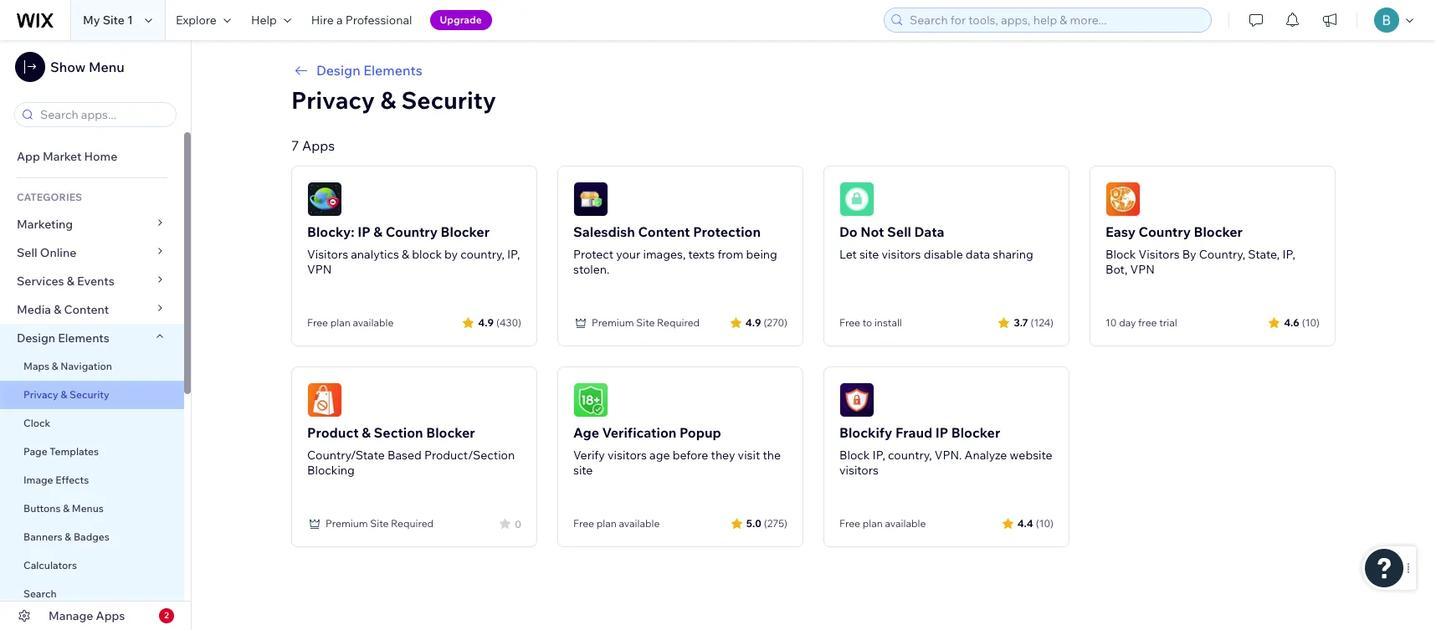 Task type: describe. For each thing, give the bounding box(es) containing it.
categories
[[17, 191, 82, 203]]

apps for manage apps
[[96, 609, 125, 624]]

verification
[[602, 424, 677, 441]]

hire a professional link
[[301, 0, 422, 40]]

sell inside the do not sell data let site visitors disable data sharing
[[888, 224, 912, 240]]

4.4
[[1018, 517, 1034, 530]]

country, inside blocky: ip & country blocker visitors analytics & block by country, ip, vpn
[[461, 247, 505, 262]]

& down maps & navigation
[[61, 388, 67, 401]]

free for age
[[574, 517, 594, 530]]

free to install
[[840, 316, 902, 329]]

required for protection
[[657, 316, 700, 329]]

not
[[861, 224, 885, 240]]

& right maps
[[52, 360, 58, 373]]

& right media
[[54, 302, 61, 317]]

premium site required for protect
[[592, 316, 700, 329]]

visit
[[738, 448, 760, 463]]

trial
[[1160, 316, 1178, 329]]

product & section blocker country/state based product/section blocking
[[307, 424, 515, 478]]

content inside the sidebar element
[[64, 302, 109, 317]]

blocky: ip & country blocker logo image
[[307, 182, 342, 217]]

age
[[574, 424, 599, 441]]

image effects
[[23, 474, 89, 486]]

events
[[77, 274, 115, 289]]

maps & navigation
[[23, 360, 112, 373]]

day
[[1120, 316, 1137, 329]]

4.6 (10)
[[1284, 316, 1320, 329]]

online
[[40, 245, 76, 260]]

3.7
[[1014, 316, 1029, 329]]

upgrade button
[[430, 10, 492, 30]]

marketing
[[17, 217, 73, 232]]

analyze
[[965, 448, 1008, 463]]

bot,
[[1106, 262, 1128, 277]]

& left badges
[[65, 531, 71, 543]]

(10) for blockify fraud ip blocker
[[1036, 517, 1054, 530]]

salesdish content protection protect your images, texts from being stolen.
[[574, 224, 778, 277]]

& up the analytics
[[374, 224, 383, 240]]

media & content link
[[0, 296, 184, 324]]

site inside age verification popup verify visitors age before they visit the site
[[574, 463, 593, 478]]

let
[[840, 247, 857, 262]]

services & events
[[17, 274, 115, 289]]

visitors inside blocky: ip & country blocker visitors analytics & block by country, ip, vpn
[[307, 247, 348, 262]]

manage
[[49, 609, 93, 624]]

apps for 7 apps
[[302, 137, 335, 154]]

blocker inside blockify fraud ip blocker block ip, country, vpn. analyze website visitors
[[952, 424, 1001, 441]]

security inside the sidebar element
[[69, 388, 109, 401]]

services & events link
[[0, 267, 184, 296]]

0 horizontal spatial site
[[103, 13, 125, 28]]

show
[[50, 59, 86, 75]]

& down professional on the top left
[[380, 85, 396, 115]]

marketing link
[[0, 210, 184, 239]]

services
[[17, 274, 64, 289]]

calculators link
[[0, 552, 184, 580]]

from
[[718, 247, 744, 262]]

7 apps
[[291, 137, 335, 154]]

images,
[[643, 247, 686, 262]]

1 horizontal spatial design elements
[[316, 62, 423, 79]]

professional
[[346, 13, 412, 28]]

available for blocker
[[353, 316, 394, 329]]

elements inside the sidebar element
[[58, 331, 110, 346]]

clock
[[23, 417, 50, 430]]

blocker inside product & section blocker country/state based product/section blocking
[[426, 424, 475, 441]]

free plan available for blockify
[[840, 517, 926, 530]]

product/section
[[424, 448, 515, 463]]

blocking
[[307, 463, 355, 478]]

stolen.
[[574, 262, 610, 277]]

plan for age
[[597, 517, 617, 530]]

blockify
[[840, 424, 893, 441]]

by
[[1183, 247, 1197, 262]]

app market home
[[17, 149, 117, 164]]

data
[[966, 247, 991, 262]]

0 vertical spatial security
[[401, 85, 497, 115]]

(124)
[[1031, 316, 1054, 329]]

blockify fraud ip blocker logo image
[[840, 383, 875, 418]]

vpn inside blocky: ip & country blocker visitors analytics & block by country, ip, vpn
[[307, 262, 332, 277]]

menu
[[89, 59, 124, 75]]

ip, inside blockify fraud ip blocker block ip, country, vpn. analyze website visitors
[[873, 448, 886, 463]]

(270)
[[764, 316, 788, 329]]

templates
[[50, 445, 99, 458]]

badges
[[74, 531, 109, 543]]

0 vertical spatial elements
[[364, 62, 423, 79]]

do not sell data  logo image
[[840, 182, 875, 217]]

easy country blocker block visitors by country, state, ip, bot, vpn
[[1106, 224, 1296, 277]]

buttons
[[23, 502, 61, 515]]

(275)
[[764, 517, 788, 530]]

site for product & section blocker
[[370, 517, 389, 530]]

media
[[17, 302, 51, 317]]

navigation
[[61, 360, 112, 373]]

by
[[445, 247, 458, 262]]

4.9 for blocky: ip & country blocker
[[478, 316, 494, 329]]

website
[[1010, 448, 1053, 463]]

your
[[616, 247, 641, 262]]

4.4 (10)
[[1018, 517, 1054, 530]]

hire a professional
[[311, 13, 412, 28]]

country,
[[1200, 247, 1246, 262]]

Search for tools, apps, help & more... field
[[905, 8, 1207, 32]]

(10) for easy country blocker
[[1303, 316, 1320, 329]]

4.9 (270)
[[746, 316, 788, 329]]

install
[[875, 316, 902, 329]]

blockify fraud ip blocker block ip, country, vpn. analyze website visitors
[[840, 424, 1053, 478]]

my
[[83, 13, 100, 28]]

page templates
[[23, 445, 101, 458]]

site for salesdish content protection
[[637, 316, 655, 329]]

3.7 (124)
[[1014, 316, 1054, 329]]

free plan available for age
[[574, 517, 660, 530]]

help
[[251, 13, 277, 28]]

content inside salesdish content protection protect your images, texts from being stolen.
[[638, 224, 690, 240]]

search
[[23, 588, 57, 600]]

show menu
[[50, 59, 124, 75]]

10 day free trial
[[1106, 316, 1178, 329]]

calculators
[[23, 559, 77, 572]]

4.9 (430)
[[478, 316, 522, 329]]

blocker inside blocky: ip & country blocker visitors analytics & block by country, ip, vpn
[[441, 224, 490, 240]]

free for do
[[840, 316, 861, 329]]

maps & navigation link
[[0, 352, 184, 381]]

do not sell data let site visitors disable data sharing
[[840, 224, 1034, 262]]

5.0 (275)
[[747, 517, 788, 530]]

age verification popup verify visitors age before they visit the site
[[574, 424, 781, 478]]



Task type: locate. For each thing, give the bounding box(es) containing it.
block inside easy country blocker block visitors by country, state, ip, bot, vpn
[[1106, 247, 1137, 262]]

premium for salesdish
[[592, 316, 634, 329]]

show menu button
[[15, 52, 124, 82]]

salesdish content protection logo image
[[574, 182, 609, 217]]

country up the block
[[386, 224, 438, 240]]

0 horizontal spatial premium
[[326, 517, 368, 530]]

1 vertical spatial design
[[17, 331, 55, 346]]

7
[[291, 137, 299, 154]]

ip, right state,
[[1283, 247, 1296, 262]]

0 vertical spatial country,
[[461, 247, 505, 262]]

1 country from the left
[[386, 224, 438, 240]]

& inside "link"
[[63, 502, 70, 515]]

0 horizontal spatial site
[[574, 463, 593, 478]]

design elements
[[316, 62, 423, 79], [17, 331, 110, 346]]

1 horizontal spatial elements
[[364, 62, 423, 79]]

1 vertical spatial block
[[840, 448, 870, 463]]

4.9 left (270)
[[746, 316, 761, 329]]

0 vertical spatial (10)
[[1303, 316, 1320, 329]]

1 horizontal spatial required
[[657, 316, 700, 329]]

blocker up by
[[441, 224, 490, 240]]

ip, inside easy country blocker block visitors by country, state, ip, bot, vpn
[[1283, 247, 1296, 262]]

blocky:
[[307, 224, 355, 240]]

1 vertical spatial design elements link
[[0, 324, 184, 352]]

they
[[711, 448, 736, 463]]

privacy & security link
[[0, 381, 184, 409]]

ip,
[[507, 247, 520, 262], [1283, 247, 1296, 262], [873, 448, 886, 463]]

0 horizontal spatial country
[[386, 224, 438, 240]]

10
[[1106, 316, 1117, 329]]

4.9 left '(430)'
[[478, 316, 494, 329]]

required for section
[[391, 517, 434, 530]]

sell inside the sidebar element
[[17, 245, 37, 260]]

2 horizontal spatial site
[[637, 316, 655, 329]]

free up product & section blocker logo
[[307, 316, 328, 329]]

&
[[380, 85, 396, 115], [374, 224, 383, 240], [402, 247, 410, 262], [67, 274, 74, 289], [54, 302, 61, 317], [52, 360, 58, 373], [61, 388, 67, 401], [362, 424, 371, 441], [63, 502, 70, 515], [65, 531, 71, 543]]

1 horizontal spatial plan
[[597, 517, 617, 530]]

visitors down the data
[[882, 247, 921, 262]]

blocker up product/section
[[426, 424, 475, 441]]

0 vertical spatial block
[[1106, 247, 1137, 262]]

visitors down verification
[[608, 448, 647, 463]]

privacy inside "privacy & security" link
[[23, 388, 58, 401]]

1 horizontal spatial sell
[[888, 224, 912, 240]]

available down the analytics
[[353, 316, 394, 329]]

0 vertical spatial premium site required
[[592, 316, 700, 329]]

0 horizontal spatial ip
[[358, 224, 371, 240]]

age
[[650, 448, 670, 463]]

privacy up clock
[[23, 388, 58, 401]]

country, right by
[[461, 247, 505, 262]]

blocker inside easy country blocker block visitors by country, state, ip, bot, vpn
[[1194, 224, 1243, 240]]

based
[[388, 448, 422, 463]]

page templates link
[[0, 438, 184, 466]]

disable
[[924, 247, 963, 262]]

0 horizontal spatial 4.9
[[478, 316, 494, 329]]

1 visitors from the left
[[307, 247, 348, 262]]

protect
[[574, 247, 614, 262]]

verify
[[574, 448, 605, 463]]

country up by
[[1139, 224, 1191, 240]]

age verification popup logo image
[[574, 383, 609, 418]]

& left the events
[[67, 274, 74, 289]]

texts
[[689, 247, 715, 262]]

buttons & menus link
[[0, 495, 184, 523]]

0 horizontal spatial block
[[840, 448, 870, 463]]

0 horizontal spatial security
[[69, 388, 109, 401]]

blocker
[[441, 224, 490, 240], [1194, 224, 1243, 240], [426, 424, 475, 441], [952, 424, 1001, 441]]

premium down 'blocking'
[[326, 517, 368, 530]]

elements up navigation at the left bottom of page
[[58, 331, 110, 346]]

1 horizontal spatial free plan available
[[574, 517, 660, 530]]

visitors
[[307, 247, 348, 262], [1139, 247, 1180, 262]]

0 horizontal spatial available
[[353, 316, 394, 329]]

1 horizontal spatial available
[[619, 517, 660, 530]]

premium down stolen.
[[592, 316, 634, 329]]

visitors down the "blockify"
[[840, 463, 879, 478]]

apps
[[302, 137, 335, 154], [96, 609, 125, 624]]

free plan available for blocky:
[[307, 316, 394, 329]]

premium site required down your
[[592, 316, 700, 329]]

1 horizontal spatial country
[[1139, 224, 1191, 240]]

premium site required for blocker
[[326, 517, 434, 530]]

sell left online
[[17, 245, 37, 260]]

site left 1
[[103, 13, 125, 28]]

available for block
[[885, 517, 926, 530]]

& up country/state at the left bottom
[[362, 424, 371, 441]]

block down the easy
[[1106, 247, 1137, 262]]

4.9 for salesdish content protection
[[746, 316, 761, 329]]

1 horizontal spatial ip
[[936, 424, 949, 441]]

0 vertical spatial design
[[316, 62, 361, 79]]

0 horizontal spatial privacy & security
[[23, 388, 109, 401]]

Search apps... field
[[35, 103, 171, 126]]

ip, right by
[[507, 247, 520, 262]]

visitors
[[882, 247, 921, 262], [608, 448, 647, 463], [840, 463, 879, 478]]

site down your
[[637, 316, 655, 329]]

privacy & security down professional on the top left
[[291, 85, 497, 115]]

0 horizontal spatial free plan available
[[307, 316, 394, 329]]

1 vertical spatial design elements
[[17, 331, 110, 346]]

design elements down hire a professional
[[316, 62, 423, 79]]

sell online link
[[0, 239, 184, 267]]

free right (275) on the right bottom of the page
[[840, 517, 861, 530]]

0 vertical spatial site
[[103, 13, 125, 28]]

available down blockify fraud ip blocker block ip, country, vpn. analyze website visitors
[[885, 517, 926, 530]]

1 horizontal spatial privacy & security
[[291, 85, 497, 115]]

available down age
[[619, 517, 660, 530]]

1 horizontal spatial premium
[[592, 316, 634, 329]]

1 horizontal spatial block
[[1106, 247, 1137, 262]]

privacy & security down maps & navigation
[[23, 388, 109, 401]]

design elements inside the sidebar element
[[17, 331, 110, 346]]

0
[[515, 518, 522, 530]]

free for blockify
[[840, 517, 861, 530]]

available for visitors
[[619, 517, 660, 530]]

1 horizontal spatial premium site required
[[592, 316, 700, 329]]

sell right not
[[888, 224, 912, 240]]

0 vertical spatial content
[[638, 224, 690, 240]]

5.0
[[747, 517, 762, 530]]

country inside easy country blocker block visitors by country, state, ip, bot, vpn
[[1139, 224, 1191, 240]]

free
[[1139, 316, 1157, 329]]

1 4.9 from the left
[[478, 316, 494, 329]]

visitors inside the do not sell data let site visitors disable data sharing
[[882, 247, 921, 262]]

ip
[[358, 224, 371, 240], [936, 424, 949, 441]]

1 horizontal spatial site
[[860, 247, 879, 262]]

salesdish
[[574, 224, 635, 240]]

visitors inside blockify fraud ip blocker block ip, country, vpn. analyze website visitors
[[840, 463, 879, 478]]

maps
[[23, 360, 49, 373]]

site
[[860, 247, 879, 262], [574, 463, 593, 478]]

1 horizontal spatial ip,
[[873, 448, 886, 463]]

ip inside blockify fraud ip blocker block ip, country, vpn. analyze website visitors
[[936, 424, 949, 441]]

1 vertical spatial apps
[[96, 609, 125, 624]]

privacy & security inside the sidebar element
[[23, 388, 109, 401]]

ip, inside blocky: ip & country blocker visitors analytics & block by country, ip, vpn
[[507, 247, 520, 262]]

(430)
[[496, 316, 522, 329]]

site down age
[[574, 463, 593, 478]]

1 vertical spatial privacy & security
[[23, 388, 109, 401]]

visitors inside age verification popup verify visitors age before they visit the site
[[608, 448, 647, 463]]

upgrade
[[440, 13, 482, 26]]

0 vertical spatial premium
[[592, 316, 634, 329]]

2 horizontal spatial ip,
[[1283, 247, 1296, 262]]

2 vpn from the left
[[1131, 262, 1155, 277]]

required down based
[[391, 517, 434, 530]]

free plan available
[[307, 316, 394, 329], [574, 517, 660, 530], [840, 517, 926, 530]]

visitors inside easy country blocker block visitors by country, state, ip, bot, vpn
[[1139, 247, 1180, 262]]

1 horizontal spatial country,
[[888, 448, 932, 463]]

country
[[386, 224, 438, 240], [1139, 224, 1191, 240]]

2 country from the left
[[1139, 224, 1191, 240]]

apps inside the sidebar element
[[96, 609, 125, 624]]

& left the block
[[402, 247, 410, 262]]

1 horizontal spatial (10)
[[1303, 316, 1320, 329]]

0 horizontal spatial plan
[[330, 316, 351, 329]]

1
[[127, 13, 133, 28]]

blocky: ip & country blocker visitors analytics & block by country, ip, vpn
[[307, 224, 520, 277]]

design up maps
[[17, 331, 55, 346]]

1 horizontal spatial vpn
[[1131, 262, 1155, 277]]

0 horizontal spatial content
[[64, 302, 109, 317]]

vpn down blocky:
[[307, 262, 332, 277]]

(10)
[[1303, 316, 1320, 329], [1036, 517, 1054, 530]]

security down 'upgrade' button
[[401, 85, 497, 115]]

product & section blocker logo image
[[307, 383, 342, 418]]

1 vertical spatial site
[[637, 316, 655, 329]]

premium site required down 'blocking'
[[326, 517, 434, 530]]

fraud
[[896, 424, 933, 441]]

2 horizontal spatial visitors
[[882, 247, 921, 262]]

free for blocky:
[[307, 316, 328, 329]]

home
[[84, 149, 117, 164]]

0 vertical spatial design elements link
[[291, 60, 1336, 80]]

menus
[[72, 502, 104, 515]]

app
[[17, 149, 40, 164]]

sidebar element
[[0, 40, 192, 630]]

premium site required
[[592, 316, 700, 329], [326, 517, 434, 530]]

1 horizontal spatial privacy
[[291, 85, 375, 115]]

(10) right 4.4
[[1036, 517, 1054, 530]]

my site 1
[[83, 13, 133, 28]]

1 vertical spatial premium site required
[[326, 517, 434, 530]]

visitors left by
[[1139, 247, 1180, 262]]

easy country blocker logo image
[[1106, 182, 1141, 217]]

vpn right bot, in the right top of the page
[[1131, 262, 1155, 277]]

page
[[23, 445, 47, 458]]

0 horizontal spatial required
[[391, 517, 434, 530]]

1 horizontal spatial site
[[370, 517, 389, 530]]

1 vertical spatial country,
[[888, 448, 932, 463]]

security down maps & navigation link
[[69, 388, 109, 401]]

1 horizontal spatial design
[[316, 62, 361, 79]]

site right let
[[860, 247, 879, 262]]

1 horizontal spatial 4.9
[[746, 316, 761, 329]]

visitors down blocky:
[[307, 247, 348, 262]]

0 horizontal spatial visitors
[[608, 448, 647, 463]]

country inside blocky: ip & country blocker visitors analytics & block by country, ip, vpn
[[386, 224, 438, 240]]

easy
[[1106, 224, 1136, 240]]

1 vertical spatial ip
[[936, 424, 949, 441]]

0 horizontal spatial design
[[17, 331, 55, 346]]

1 vertical spatial content
[[64, 302, 109, 317]]

2 vertical spatial site
[[370, 517, 389, 530]]

2 horizontal spatial plan
[[863, 517, 883, 530]]

required down images,
[[657, 316, 700, 329]]

design elements up maps & navigation
[[17, 331, 110, 346]]

0 horizontal spatial elements
[[58, 331, 110, 346]]

0 horizontal spatial design elements link
[[0, 324, 184, 352]]

free left to
[[840, 316, 861, 329]]

apps right 7
[[302, 137, 335, 154]]

1 vertical spatial site
[[574, 463, 593, 478]]

ip up the analytics
[[358, 224, 371, 240]]

1 horizontal spatial security
[[401, 85, 497, 115]]

protection
[[693, 224, 761, 240]]

0 horizontal spatial country,
[[461, 247, 505, 262]]

plan for blocky:
[[330, 316, 351, 329]]

1 vertical spatial required
[[391, 517, 434, 530]]

privacy & security
[[291, 85, 497, 115], [23, 388, 109, 401]]

content down services & events link on the top
[[64, 302, 109, 317]]

vpn inside easy country blocker block visitors by country, state, ip, bot, vpn
[[1131, 262, 1155, 277]]

0 vertical spatial design elements
[[316, 62, 423, 79]]

free right 0
[[574, 517, 594, 530]]

image effects link
[[0, 466, 184, 495]]

banners
[[23, 531, 62, 543]]

plan for blockify
[[863, 517, 883, 530]]

blocker up country,
[[1194, 224, 1243, 240]]

banners & badges
[[23, 531, 109, 543]]

privacy
[[291, 85, 375, 115], [23, 388, 58, 401]]

0 horizontal spatial ip,
[[507, 247, 520, 262]]

design down a
[[316, 62, 361, 79]]

privacy up 7 apps
[[291, 85, 375, 115]]

site down based
[[370, 517, 389, 530]]

0 vertical spatial ip
[[358, 224, 371, 240]]

0 horizontal spatial vpn
[[307, 262, 332, 277]]

1 horizontal spatial visitors
[[840, 463, 879, 478]]

help button
[[241, 0, 301, 40]]

country, down fraud on the bottom right of page
[[888, 448, 932, 463]]

1 vertical spatial privacy
[[23, 388, 58, 401]]

(10) right 4.6 in the bottom right of the page
[[1303, 316, 1320, 329]]

clock link
[[0, 409, 184, 438]]

0 horizontal spatial design elements
[[17, 331, 110, 346]]

1 horizontal spatial visitors
[[1139, 247, 1180, 262]]

0 vertical spatial privacy
[[291, 85, 375, 115]]

1 vertical spatial premium
[[326, 517, 368, 530]]

2 horizontal spatial free plan available
[[840, 517, 926, 530]]

country/state
[[307, 448, 385, 463]]

2 visitors from the left
[[1139, 247, 1180, 262]]

0 horizontal spatial sell
[[17, 245, 37, 260]]

block inside blockify fraud ip blocker block ip, country, vpn. analyze website visitors
[[840, 448, 870, 463]]

analytics
[[351, 247, 399, 262]]

1 vpn from the left
[[307, 262, 332, 277]]

2 horizontal spatial available
[[885, 517, 926, 530]]

0 horizontal spatial (10)
[[1036, 517, 1054, 530]]

0 horizontal spatial visitors
[[307, 247, 348, 262]]

site inside the do not sell data let site visitors disable data sharing
[[860, 247, 879, 262]]

1 vertical spatial sell
[[17, 245, 37, 260]]

ip inside blocky: ip & country blocker visitors analytics & block by country, ip, vpn
[[358, 224, 371, 240]]

product
[[307, 424, 359, 441]]

0 vertical spatial apps
[[302, 137, 335, 154]]

apps right manage
[[96, 609, 125, 624]]

content up images,
[[638, 224, 690, 240]]

0 vertical spatial sell
[[888, 224, 912, 240]]

0 horizontal spatial apps
[[96, 609, 125, 624]]

1 vertical spatial elements
[[58, 331, 110, 346]]

blocker up 'analyze'
[[952, 424, 1001, 441]]

country,
[[461, 247, 505, 262], [888, 448, 932, 463]]

sell
[[888, 224, 912, 240], [17, 245, 37, 260]]

0 vertical spatial privacy & security
[[291, 85, 497, 115]]

2
[[164, 610, 169, 621]]

country, inside blockify fraud ip blocker block ip, country, vpn. analyze website visitors
[[888, 448, 932, 463]]

design
[[316, 62, 361, 79], [17, 331, 55, 346]]

& inside product & section blocker country/state based product/section blocking
[[362, 424, 371, 441]]

market
[[43, 149, 82, 164]]

ip up vpn.
[[936, 424, 949, 441]]

0 horizontal spatial privacy
[[23, 388, 58, 401]]

0 vertical spatial site
[[860, 247, 879, 262]]

sharing
[[993, 247, 1034, 262]]

manage apps
[[49, 609, 125, 624]]

& left menus
[[63, 502, 70, 515]]

data
[[915, 224, 945, 240]]

security
[[401, 85, 497, 115], [69, 388, 109, 401]]

ip, down the "blockify"
[[873, 448, 886, 463]]

popup
[[680, 424, 721, 441]]

2 4.9 from the left
[[746, 316, 761, 329]]

app market home link
[[0, 142, 184, 171]]

1 horizontal spatial apps
[[302, 137, 335, 154]]

0 horizontal spatial premium site required
[[326, 517, 434, 530]]

1 vertical spatial (10)
[[1036, 517, 1054, 530]]

premium for product
[[326, 517, 368, 530]]

block down the "blockify"
[[840, 448, 870, 463]]

block
[[412, 247, 442, 262]]

to
[[863, 316, 873, 329]]

0 vertical spatial required
[[657, 316, 700, 329]]

design inside the sidebar element
[[17, 331, 55, 346]]

content
[[638, 224, 690, 240], [64, 302, 109, 317]]

elements down professional on the top left
[[364, 62, 423, 79]]

1 horizontal spatial content
[[638, 224, 690, 240]]

1 horizontal spatial design elements link
[[291, 60, 1336, 80]]

premium
[[592, 316, 634, 329], [326, 517, 368, 530]]



Task type: vqa. For each thing, say whether or not it's contained in the screenshot.
the rightmost business
no



